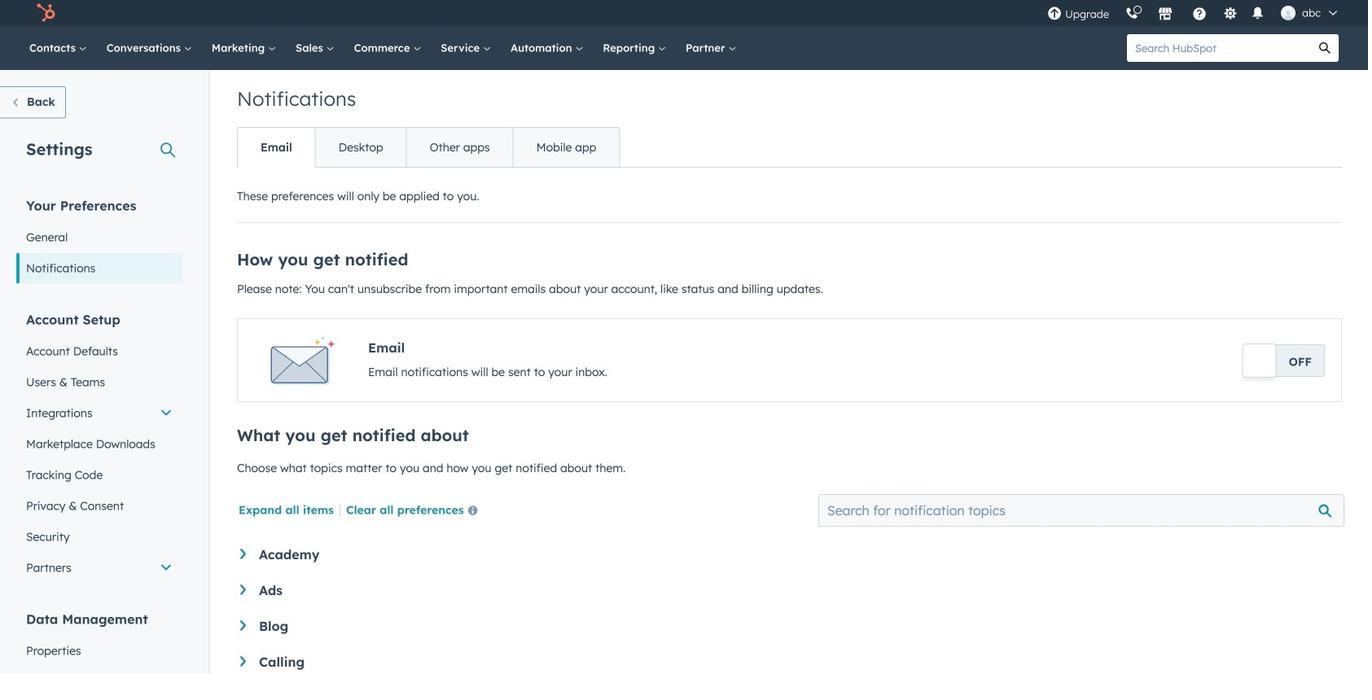 Task type: describe. For each thing, give the bounding box(es) containing it.
garebear orlando image
[[1281, 6, 1296, 20]]

2 caret image from the top
[[240, 585, 246, 595]]

your preferences element
[[16, 197, 182, 284]]

1 caret image from the top
[[240, 549, 246, 559]]

Search for notification topics search field
[[819, 494, 1345, 527]]



Task type: locate. For each thing, give the bounding box(es) containing it.
marketplaces image
[[1158, 7, 1173, 22]]

data management element
[[16, 611, 182, 674]]

4 caret image from the top
[[240, 657, 246, 667]]

menu
[[1039, 0, 1349, 26]]

Search HubSpot search field
[[1127, 34, 1311, 62]]

caret image
[[240, 549, 246, 559], [240, 585, 246, 595], [240, 621, 246, 631], [240, 657, 246, 667]]

navigation
[[237, 127, 620, 168]]

account setup element
[[16, 311, 182, 584]]

3 caret image from the top
[[240, 621, 246, 631]]



Task type: vqa. For each thing, say whether or not it's contained in the screenshot.
track the customer requests associated with this record.
no



